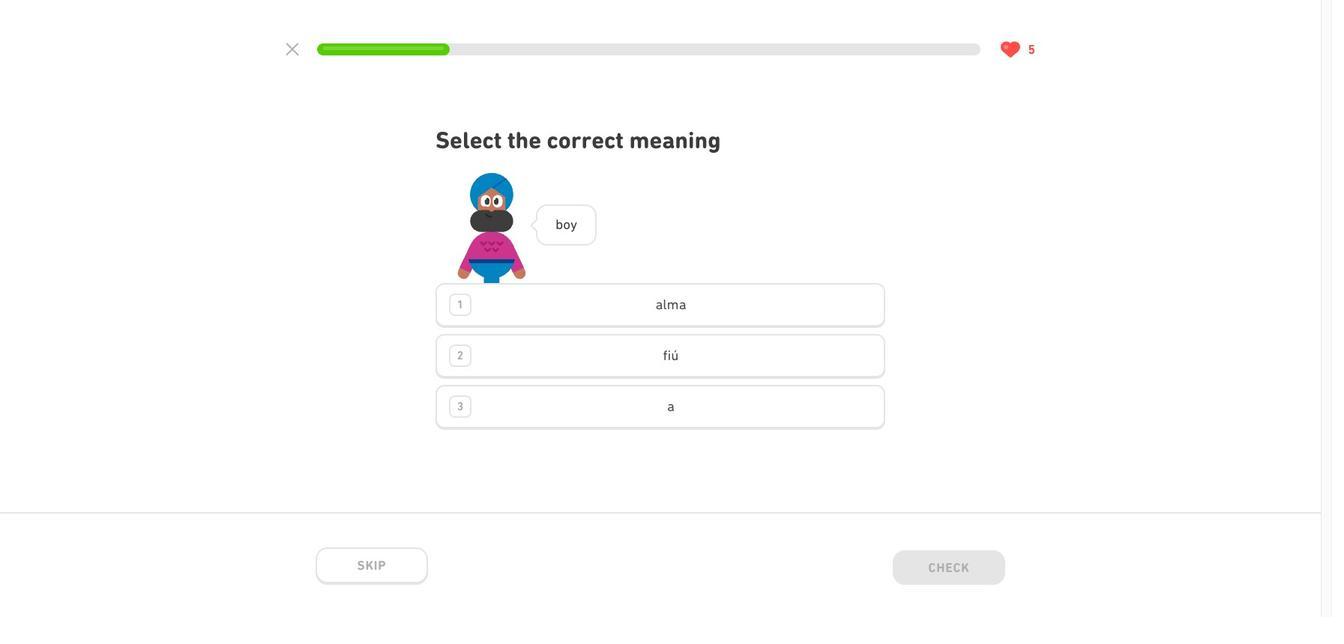 Task type: describe. For each thing, give the bounding box(es) containing it.
fiú
[[663, 348, 679, 363]]

choice option group
[[436, 283, 885, 430]]

meaning
[[629, 126, 721, 154]]

the
[[507, 126, 541, 154]]

skip button
[[316, 548, 428, 585]]

a
[[667, 399, 675, 414]]

3
[[457, 400, 463, 413]]

1
[[457, 298, 463, 311]]

5
[[1028, 42, 1035, 57]]



Task type: vqa. For each thing, say whether or not it's contained in the screenshot.


Task type: locate. For each thing, give the bounding box(es) containing it.
correct
[[547, 126, 624, 154]]

select the correct meaning
[[436, 126, 721, 154]]

alma
[[655, 297, 686, 312]]

None radio
[[436, 283, 885, 328], [436, 334, 885, 379], [436, 385, 885, 430], [436, 283, 885, 328], [436, 334, 885, 379], [436, 385, 885, 430]]

2
[[457, 349, 463, 362]]

skip
[[357, 558, 386, 573]]

select
[[436, 126, 502, 154]]

boy
[[555, 217, 577, 233]]

check
[[928, 561, 970, 576]]

progress bar
[[317, 43, 980, 55]]

check button
[[893, 551, 1005, 588]]



